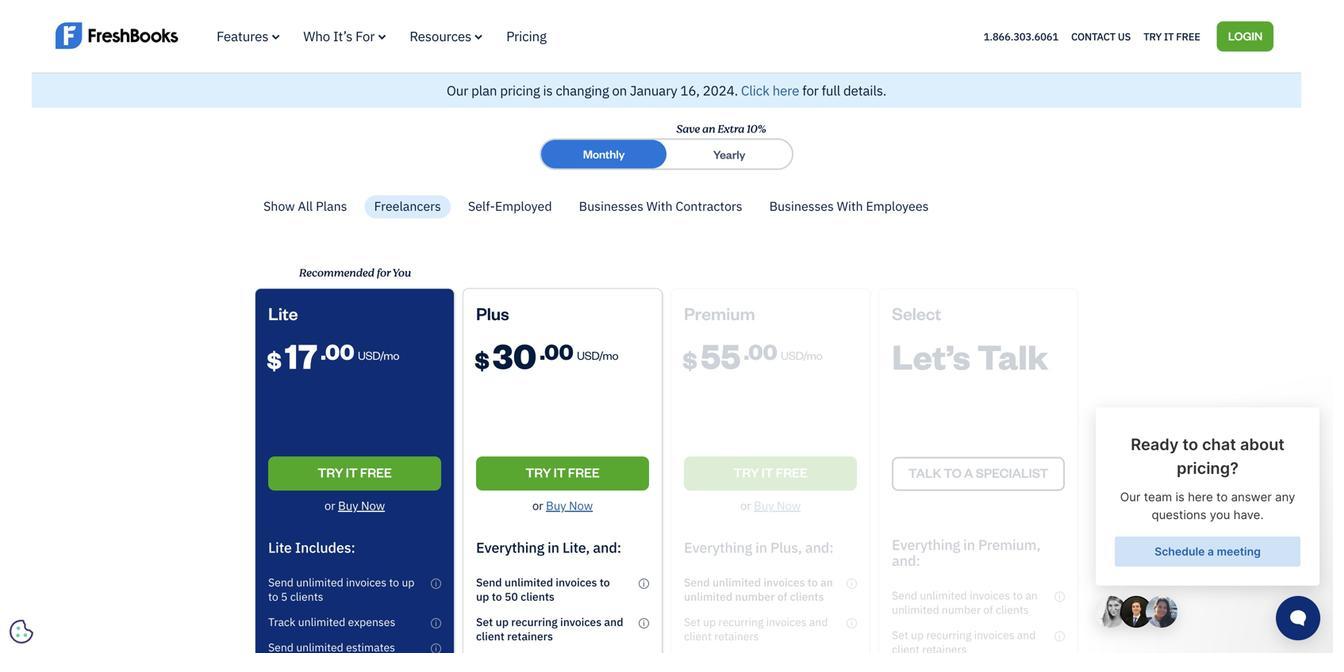 Task type: locate. For each thing, give the bounding box(es) containing it.
try it free link
[[268, 457, 441, 491], [476, 457, 649, 491]]

up inside send unlimited invoices to up to 5 clients
[[402, 576, 415, 590]]

1 try it free link from the left
[[268, 457, 441, 491]]

0 horizontal spatial try it free
[[318, 465, 392, 481]]

invoices
[[346, 576, 386, 590], [556, 576, 597, 590], [560, 615, 602, 630]]

free for try it free link
[[1176, 30, 1200, 43]]

invoices left and on the left bottom
[[560, 615, 602, 630]]

send
[[268, 576, 294, 590], [476, 576, 502, 590]]

usd/mo
[[358, 348, 399, 363], [577, 348, 618, 363]]

up inside 'set up recurring invoices and client retainers'
[[496, 615, 509, 630]]

unlimited inside send unlimited invoices to up to 5 clients
[[296, 576, 343, 590]]

1 horizontal spatial send
[[476, 576, 502, 590]]

0 vertical spatial lite
[[268, 302, 298, 324]]

$ for first buy now link from left
[[267, 345, 282, 375]]

i for send unlimited invoices to up to 50 clients
[[643, 579, 645, 589]]

clients right 5
[[290, 590, 323, 605]]

try
[[1144, 30, 1162, 43], [318, 465, 343, 481], [526, 465, 551, 481]]

buy now link up includes:
[[338, 498, 385, 514]]

employees
[[866, 198, 929, 215]]

1 horizontal spatial up
[[476, 590, 489, 605]]

unlimited down includes:
[[296, 576, 343, 590]]

1 horizontal spatial usd/mo
[[577, 348, 618, 363]]

set
[[476, 615, 493, 630]]

invoices up expenses
[[346, 576, 386, 590]]

clients for in
[[521, 590, 555, 605]]

buy for first buy now link from left
[[338, 498, 358, 514]]

2 it from the left
[[554, 465, 566, 481]]

plan
[[471, 82, 497, 99]]

1 horizontal spatial free
[[568, 465, 600, 481]]

2 businesses from the left
[[769, 198, 834, 215]]

2 $ from the left
[[475, 345, 490, 375]]

with left contractors
[[646, 198, 673, 215]]

1 lite from the top
[[268, 302, 298, 324]]

1 horizontal spatial try it free
[[526, 465, 600, 481]]

1 horizontal spatial buy now link
[[546, 498, 593, 514]]

1 horizontal spatial now
[[569, 498, 593, 514]]

show all plans
[[263, 198, 347, 215]]

or buy now up in
[[532, 498, 593, 514]]

it
[[346, 465, 358, 481], [554, 465, 566, 481]]

it
[[1164, 30, 1174, 43]]

unlimited down send unlimited invoices to up to 5 clients
[[298, 615, 345, 630]]

our
[[447, 82, 468, 99]]

us
[[1118, 30, 1131, 43]]

for
[[356, 27, 375, 45]]

1 now from the left
[[361, 498, 385, 514]]

or buy now
[[324, 498, 385, 514], [532, 498, 593, 514]]

send left 50 at the bottom left
[[476, 576, 502, 590]]

1 horizontal spatial it
[[554, 465, 566, 481]]

0 horizontal spatial now
[[361, 498, 385, 514]]

0 horizontal spatial or
[[324, 498, 335, 514]]

0 horizontal spatial free
[[360, 465, 392, 481]]

free for first buy now link from left's try it free link
[[360, 465, 392, 481]]

0 horizontal spatial .00 usd/mo
[[321, 338, 399, 365]]

try up includes:
[[318, 465, 343, 481]]

or up everything in lite, and:
[[532, 498, 543, 514]]

try up everything in lite, and:
[[526, 465, 551, 481]]

send inside send unlimited invoices to up to 50 clients
[[476, 576, 502, 590]]

.00
[[321, 338, 354, 365], [540, 338, 573, 365]]

or up includes:
[[324, 498, 335, 514]]

with left the employees
[[837, 198, 863, 215]]

2 now from the left
[[569, 498, 593, 514]]

unlimited inside send unlimited invoices to up to 50 clients
[[505, 576, 553, 590]]

1 horizontal spatial businesses
[[769, 198, 834, 215]]

and:
[[593, 539, 621, 557]]

up
[[402, 576, 415, 590], [476, 590, 489, 605], [496, 615, 509, 630]]

send unlimited invoices to up to 50 clients
[[476, 576, 610, 605]]

up for lite includes:
[[402, 576, 415, 590]]

0 horizontal spatial try
[[318, 465, 343, 481]]

unlimited down everything
[[505, 576, 553, 590]]

and
[[604, 615, 623, 630]]

5
[[281, 590, 288, 605]]

1 horizontal spatial try
[[526, 465, 551, 481]]

i
[[435, 579, 437, 589], [643, 579, 645, 589], [435, 619, 437, 629], [643, 619, 645, 629]]

full
[[822, 82, 840, 99]]

free
[[1176, 30, 1200, 43], [360, 465, 392, 481], [568, 465, 600, 481]]

try it free
[[318, 465, 392, 481], [526, 465, 600, 481]]

clients inside send unlimited invoices to up to 5 clients
[[290, 590, 323, 605]]

invoices inside send unlimited invoices to up to 50 clients
[[556, 576, 597, 590]]

here
[[773, 82, 799, 99]]

clients
[[290, 590, 323, 605], [521, 590, 555, 605]]

lite for lite
[[268, 302, 298, 324]]

extra
[[717, 121, 744, 138]]

usd/mo for try it free link related to 2nd buy now link from the left
[[577, 348, 618, 363]]

buy now link
[[338, 498, 385, 514], [546, 498, 593, 514]]

invoices down lite,
[[556, 576, 597, 590]]

with for contractors
[[646, 198, 673, 215]]

0 horizontal spatial with
[[646, 198, 673, 215]]

1 horizontal spatial or buy now
[[532, 498, 593, 514]]

1 horizontal spatial try it free link
[[476, 457, 649, 491]]

1 clients from the left
[[290, 590, 323, 605]]

1 buy from the left
[[338, 498, 358, 514]]

on
[[612, 82, 627, 99]]

2 or from the left
[[532, 498, 543, 514]]

.00 usd/mo
[[321, 338, 399, 365], [540, 338, 618, 365]]

1 horizontal spatial with
[[837, 198, 863, 215]]

invoices inside send unlimited invoices to up to 5 clients
[[346, 576, 386, 590]]

2 clients from the left
[[521, 590, 555, 605]]

1 horizontal spatial buy
[[546, 498, 566, 514]]

1 businesses from the left
[[579, 198, 643, 215]]

2 send from the left
[[476, 576, 502, 590]]

businesses for businesses with employees
[[769, 198, 834, 215]]

or buy now up includes:
[[324, 498, 385, 514]]

0 horizontal spatial buy
[[338, 498, 358, 514]]

0 horizontal spatial up
[[402, 576, 415, 590]]

1 horizontal spatial .00
[[540, 338, 573, 365]]

it for first buy now link from left
[[346, 465, 358, 481]]

1 $ from the left
[[267, 345, 282, 375]]

2 usd/mo from the left
[[577, 348, 618, 363]]

now
[[361, 498, 385, 514], [569, 498, 593, 514]]

send unlimited invoices to up to 5 clients
[[268, 576, 415, 605]]

send for lite
[[268, 576, 294, 590]]

2 try it free from the left
[[526, 465, 600, 481]]

0 horizontal spatial .00
[[321, 338, 354, 365]]

is
[[543, 82, 553, 99]]

businesses with employees
[[769, 198, 929, 215]]

1 usd/mo from the left
[[358, 348, 399, 363]]

try it free
[[1144, 30, 1200, 43]]

send up track
[[268, 576, 294, 590]]

i for set up recurring invoices and client retainers
[[643, 619, 645, 629]]

1 horizontal spatial .00 usd/mo
[[540, 338, 618, 365]]

show
[[263, 198, 295, 215]]

2 with from the left
[[837, 198, 863, 215]]

2 horizontal spatial up
[[496, 615, 509, 630]]

for
[[802, 82, 819, 99]]

1 try it free from the left
[[318, 465, 392, 481]]

2 lite from the top
[[268, 539, 292, 557]]

clients up recurring on the left of page
[[521, 590, 555, 605]]

0 horizontal spatial $
[[267, 345, 282, 375]]

set up recurring invoices and client retainers
[[476, 615, 623, 644]]

0 horizontal spatial usd/mo
[[358, 348, 399, 363]]

$
[[267, 345, 282, 375], [475, 345, 490, 375]]

2 horizontal spatial free
[[1176, 30, 1200, 43]]

login link
[[1217, 21, 1274, 51]]

unlimited
[[296, 576, 343, 590], [505, 576, 553, 590], [298, 615, 345, 630]]

with
[[646, 198, 673, 215], [837, 198, 863, 215]]

2024.
[[703, 82, 738, 99]]

0 horizontal spatial or buy now
[[324, 498, 385, 514]]

buy now link up lite,
[[546, 498, 593, 514]]

contact us
[[1071, 30, 1131, 43]]

businesses with contractors
[[579, 198, 742, 215]]

0 horizontal spatial it
[[346, 465, 358, 481]]

self-
[[468, 198, 495, 215]]

lite
[[268, 302, 298, 324], [268, 539, 292, 557]]

or
[[324, 498, 335, 514], [532, 498, 543, 514]]

0 horizontal spatial clients
[[290, 590, 323, 605]]

buy up in
[[546, 498, 566, 514]]

16,
[[680, 82, 700, 99]]

contractors
[[676, 198, 742, 215]]

0 horizontal spatial buy now link
[[338, 498, 385, 514]]

2 buy from the left
[[546, 498, 566, 514]]

1 .00 usd/mo from the left
[[321, 338, 399, 365]]

plans
[[316, 198, 347, 215]]

1 vertical spatial lite
[[268, 539, 292, 557]]

send inside send unlimited invoices to up to 5 clients
[[268, 576, 294, 590]]

1 horizontal spatial clients
[[521, 590, 555, 605]]

cookie preferences image
[[10, 621, 33, 644]]

invoices for includes:
[[346, 576, 386, 590]]

buy
[[338, 498, 358, 514], [546, 498, 566, 514]]

1 it from the left
[[346, 465, 358, 481]]

resources link
[[410, 27, 483, 45]]

0 horizontal spatial businesses
[[579, 198, 643, 215]]

1 horizontal spatial or
[[532, 498, 543, 514]]

who it's for link
[[303, 27, 386, 45]]

i for send unlimited invoices to up to 5 clients
[[435, 579, 437, 589]]

buy up includes:
[[338, 498, 358, 514]]

.00 usd/mo for 2nd buy now link from the left
[[540, 338, 618, 365]]

try it free link for 2nd buy now link from the left
[[476, 457, 649, 491]]

clients inside send unlimited invoices to up to 50 clients
[[521, 590, 555, 605]]

try left the it
[[1144, 30, 1162, 43]]

2 .00 usd/mo from the left
[[540, 338, 618, 365]]

to down and:
[[600, 576, 610, 590]]

with for employees
[[837, 198, 863, 215]]

to
[[389, 576, 399, 590], [600, 576, 610, 590], [268, 590, 278, 605], [492, 590, 502, 605]]

lite,
[[562, 539, 590, 557]]

2 try it free link from the left
[[476, 457, 649, 491]]

1 with from the left
[[646, 198, 673, 215]]

1 horizontal spatial $
[[475, 345, 490, 375]]

to up expenses
[[389, 576, 399, 590]]

businesses
[[579, 198, 643, 215], [769, 198, 834, 215]]

1 send from the left
[[268, 576, 294, 590]]

employed
[[495, 198, 552, 215]]

try it free for first buy now link from left
[[318, 465, 392, 481]]

1 or from the left
[[324, 498, 335, 514]]

contact
[[1071, 30, 1116, 43]]

send for everything
[[476, 576, 502, 590]]

0 horizontal spatial try it free link
[[268, 457, 441, 491]]

0 horizontal spatial send
[[268, 576, 294, 590]]

up inside send unlimited invoices to up to 50 clients
[[476, 590, 489, 605]]

buy for 2nd buy now link from the left
[[546, 498, 566, 514]]

click here link
[[741, 82, 799, 99]]

up for everything in lite, and:
[[476, 590, 489, 605]]

1 buy now link from the left
[[338, 498, 385, 514]]

contact us link
[[1071, 26, 1131, 47]]



Task type: describe. For each thing, give the bounding box(es) containing it.
i for track unlimited expenses
[[435, 619, 437, 629]]

pricing link
[[506, 27, 547, 45]]

.00 usd/mo for first buy now link from left
[[321, 338, 399, 365]]

who it's for
[[303, 27, 375, 45]]

usd/mo for first buy now link from left's try it free link
[[358, 348, 399, 363]]

it's
[[333, 27, 352, 45]]

features
[[217, 27, 268, 45]]

1.866.303.6061
[[984, 30, 1059, 43]]

invoices for in
[[556, 576, 597, 590]]

freelancers
[[374, 198, 441, 215]]

who
[[303, 27, 330, 45]]

it for 2nd buy now link from the left
[[554, 465, 566, 481]]

unlimited for in
[[505, 576, 553, 590]]

retainers
[[507, 630, 553, 644]]

lite includes:
[[268, 539, 355, 557]]

features link
[[217, 27, 280, 45]]

our plan pricing is changing on january 16, 2024. click here for full details.
[[447, 82, 887, 99]]

2 buy now link from the left
[[546, 498, 593, 514]]

2 horizontal spatial try
[[1144, 30, 1162, 43]]

1.866.303.6061 link
[[984, 30, 1059, 43]]

10%
[[746, 121, 766, 138]]

to left 5
[[268, 590, 278, 605]]

plus
[[476, 302, 509, 324]]

to left 50 at the bottom left
[[492, 590, 502, 605]]

or for 2nd buy now link from the left
[[532, 498, 543, 514]]

recurring
[[511, 615, 558, 630]]

$ for 2nd buy now link from the left
[[475, 345, 490, 375]]

everything in lite, and:
[[476, 539, 621, 557]]

login
[[1228, 28, 1263, 43]]

click
[[741, 82, 770, 99]]

january
[[630, 82, 677, 99]]

client
[[476, 630, 505, 644]]

or for first buy now link from left
[[324, 498, 335, 514]]

clients for includes:
[[290, 590, 323, 605]]

try it free link for first buy now link from left
[[268, 457, 441, 491]]

invoices inside 'set up recurring invoices and client retainers'
[[560, 615, 602, 630]]

1 .00 from the left
[[321, 338, 354, 365]]

unlimited for includes:
[[296, 576, 343, 590]]

lite for lite includes:
[[268, 539, 292, 557]]

try it free link
[[1144, 26, 1200, 47]]

an
[[702, 121, 715, 138]]

1 or buy now from the left
[[324, 498, 385, 514]]

pricing
[[506, 27, 547, 45]]

details.
[[843, 82, 887, 99]]

now for first buy now link from left
[[361, 498, 385, 514]]

includes:
[[295, 539, 355, 557]]

try it free for 2nd buy now link from the left
[[526, 465, 600, 481]]

expenses
[[348, 615, 395, 630]]

track unlimited expenses
[[268, 615, 395, 630]]

free for try it free link related to 2nd buy now link from the left
[[568, 465, 600, 481]]

everything
[[476, 539, 544, 557]]

2 .00 from the left
[[540, 338, 573, 365]]

save
[[676, 121, 700, 138]]

50
[[505, 590, 518, 605]]

save an extra 10%
[[676, 121, 766, 138]]

now for 2nd buy now link from the left
[[569, 498, 593, 514]]

resources
[[410, 27, 471, 45]]

changing
[[556, 82, 609, 99]]

freshbooks logo image
[[56, 20, 179, 51]]

self-employed
[[468, 198, 552, 215]]

pricing
[[500, 82, 540, 99]]

cookie consent banner dialog
[[12, 459, 250, 642]]

track
[[268, 615, 295, 630]]

businesses for businesses with contractors
[[579, 198, 643, 215]]

all
[[298, 198, 313, 215]]

2 or buy now from the left
[[532, 498, 593, 514]]

in
[[548, 539, 559, 557]]



Task type: vqa. For each thing, say whether or not it's contained in the screenshot.
1st .00
yes



